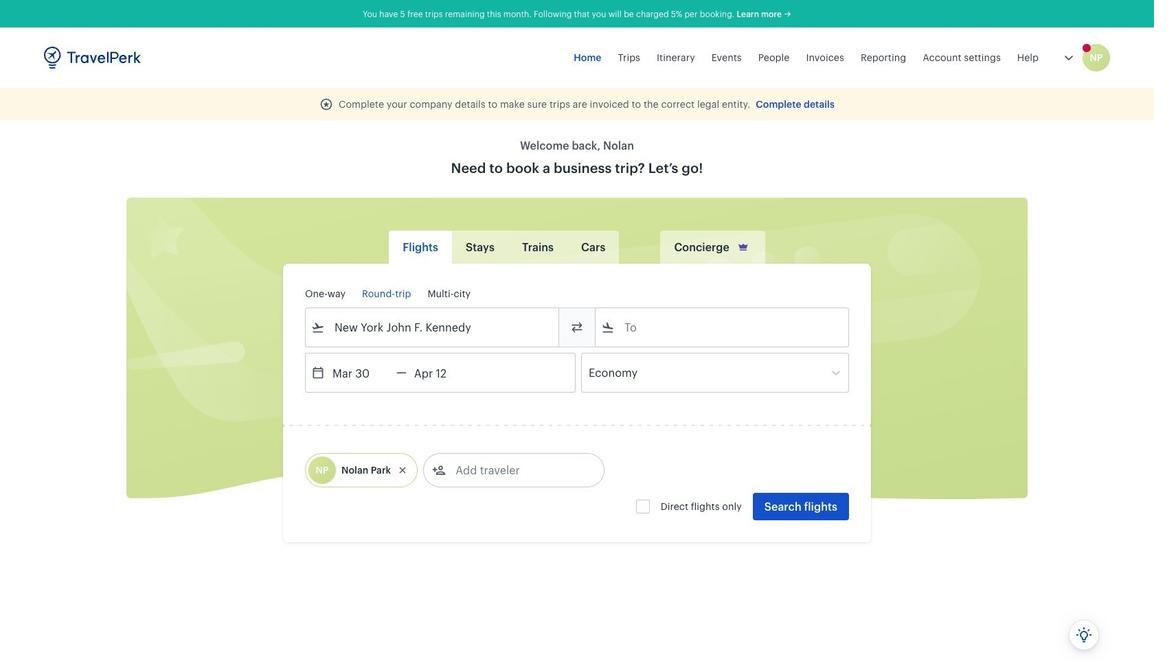 Task type: describe. For each thing, give the bounding box(es) containing it.
Return text field
[[407, 354, 478, 392]]

Depart text field
[[325, 354, 396, 392]]

From search field
[[325, 317, 541, 339]]

Add traveler search field
[[446, 460, 589, 482]]



Task type: locate. For each thing, give the bounding box(es) containing it.
To search field
[[615, 317, 831, 339]]



Task type: vqa. For each thing, say whether or not it's contained in the screenshot.
Add first traveler search field
no



